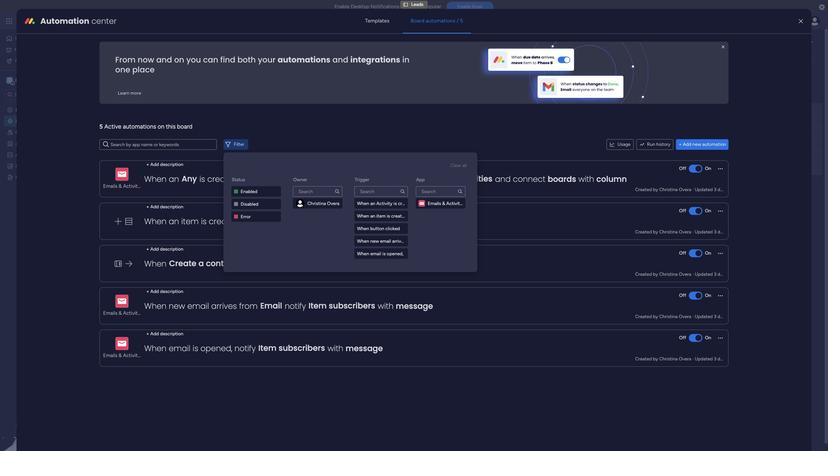 Task type: describe. For each thing, give the bounding box(es) containing it.
crm inside workspace selection 'element'
[[15, 77, 27, 83]]

+ for notify
[[146, 289, 149, 294]]

any
[[182, 173, 197, 184]]

automation
[[703, 142, 726, 147]]

board
[[411, 18, 425, 24]]

1 horizontal spatial with
[[378, 301, 394, 312]]

automation center
[[40, 16, 117, 27]]

+ add description field for when email is opened,
[[145, 331, 185, 338]]

v2 ellipsis image for and connect
[[719, 167, 723, 174]]

automation  center image
[[25, 16, 35, 27]]

new leads
[[114, 93, 146, 101]]

main table
[[110, 54, 132, 60]]

3 3 from the top
[[714, 272, 717, 277]]

emails inside button
[[428, 201, 441, 206]]

activities inside button
[[447, 201, 466, 206]]

on for create an
[[705, 166, 712, 171]]

your
[[258, 54, 276, 65]]

set status
[[242, 216, 282, 227]]

from now and on you can find both your automations and integrations
[[115, 54, 400, 65]]

usage button
[[607, 139, 634, 150]]

0 horizontal spatial and
[[156, 54, 172, 65]]

when button clicked
[[357, 226, 400, 231]]

c
[[8, 77, 11, 83]]

description for when an
[[160, 162, 183, 167]]

0 vertical spatial message
[[396, 301, 433, 312]]

on for you
[[174, 54, 184, 65]]

2 v2 ellipsis image from the top
[[719, 252, 723, 259]]

add for when
[[150, 246, 159, 252]]

1 horizontal spatial subscribers
[[329, 300, 375, 311]]

1 horizontal spatial new lead
[[125, 131, 146, 136]]

learn
[[118, 90, 129, 96]]

workspace image
[[6, 77, 13, 84]]

when email is opened, inside when email is opened, button
[[357, 251, 404, 256]]

error
[[241, 214, 251, 219]]

and inside activities and connect boards with column
[[495, 174, 511, 185]]

when new email arrives from email column button
[[355, 236, 446, 246]]

add view image
[[183, 54, 185, 59]]

+ add new automation button
[[677, 139, 729, 150]]

when create a contact
[[144, 258, 237, 269]]

lead
[[136, 143, 144, 148]]

1 vertical spatial when email is opened,
[[144, 343, 232, 354]]

+ add description for when
[[146, 246, 183, 252]]

new for when new email arrives from email column
[[370, 238, 379, 244]]

v2 ellipsis image for message
[[719, 294, 723, 301]]

1 vertical spatial notify item subscribers with message
[[235, 343, 383, 354]]

warren
[[136, 119, 151, 124]]

run history button
[[637, 139, 674, 150]]

2 days from the top
[[718, 229, 728, 235]]

in one place
[[115, 54, 410, 75]]

v2 search image
[[103, 140, 109, 149]]

is inside when an any is created in emails & activities in current board, create an item
[[200, 174, 205, 185]]

0 horizontal spatial status
[[232, 177, 245, 183]]

see plans
[[92, 18, 112, 24]]

days for message
[[718, 356, 728, 362]]

mass email tracking button
[[4, 56, 71, 66]]

1 horizontal spatial notify
[[285, 301, 306, 312]]

leads inside field
[[128, 93, 146, 101]]

show board description image
[[136, 38, 144, 45]]

new inside field
[[114, 93, 127, 101]]

created left error
[[209, 216, 240, 227]]

+ add description field for when an item is created
[[145, 204, 185, 211]]

contact
[[206, 258, 237, 269]]

arrives for email
[[392, 238, 406, 244]]

add for when email is opened,
[[150, 331, 159, 337]]

3 by from the top
[[653, 272, 658, 277]]

description for when new email arrives from
[[160, 289, 183, 294]]

error button
[[232, 211, 281, 222]]

learn more button
[[115, 88, 144, 99]]

this
[[166, 123, 176, 130]]

templates
[[365, 18, 390, 24]]

usage
[[618, 142, 631, 147]]

is inside when an item is created button
[[387, 213, 390, 219]]

a
[[199, 258, 204, 269]]

when new email arrives from email column
[[357, 238, 446, 244]]

plans
[[101, 18, 112, 24]]

mass email tracking
[[15, 58, 56, 64]]

add to favorites image
[[147, 38, 153, 45]]

1 table from the left
[[122, 54, 132, 60]]

0 horizontal spatial when an item is created
[[144, 216, 240, 227]]

trigger
[[355, 177, 369, 183]]

+ add description for when an
[[146, 162, 183, 167]]

search image for app
[[458, 189, 463, 194]]

v2 search image
[[144, 71, 149, 78]]

christina inside button
[[308, 201, 326, 206]]

created for with
[[635, 314, 652, 320]]

dapulse close image
[[820, 4, 825, 11]]

1 vertical spatial 5
[[99, 123, 103, 130]]

2 created by christina overa · updated 3 days ago from the top
[[635, 229, 737, 235]]

emails for when new email arrives from
[[103, 310, 117, 316]]

on for this
[[158, 123, 164, 130]]

emails & activities for when an
[[103, 183, 144, 189]]

3 for message
[[714, 356, 717, 362]]

started
[[33, 174, 48, 180]]

main table button
[[100, 52, 137, 62]]

by for activities
[[653, 187, 658, 193]]

activities inside activities and connect boards with column
[[457, 173, 493, 184]]

in inside in one place
[[403, 54, 410, 65]]

+ add description field for when an
[[145, 161, 185, 168]]

2 ago from the top
[[729, 229, 737, 235]]

created inside button
[[391, 213, 407, 219]]

work
[[22, 47, 32, 52]]

dapulse integrations image
[[726, 54, 731, 59]]

search search field for christina
[[293, 186, 343, 197]]

board automations / 5 button
[[403, 13, 471, 29]]

owner
[[293, 177, 307, 183]]

+ for create an
[[146, 162, 149, 167]]

1 vertical spatial subscribers
[[279, 343, 325, 354]]

ago for message
[[729, 356, 737, 362]]

when inside when new email arrives from email
[[144, 301, 167, 312]]

getting started
[[16, 174, 48, 180]]

on for notify
[[705, 293, 712, 298]]

new lead button
[[100, 69, 126, 80]]

sort desc image
[[170, 102, 172, 106]]

2 table from the left
[[163, 54, 174, 60]]

& inside when an any is created in emails & activities in current board, create an item
[[276, 174, 282, 185]]

lottie animation element
[[0, 384, 84, 451]]

clicked
[[386, 226, 400, 231]]

2 3 from the top
[[714, 229, 717, 235]]

by for message
[[653, 356, 658, 362]]

1 vertical spatial item
[[258, 343, 277, 354]]

enable now!
[[458, 4, 483, 9]]

select product image
[[6, 18, 13, 24]]

app
[[416, 177, 425, 183]]

+ add description for when an item is created
[[146, 204, 183, 210]]

sales
[[53, 17, 67, 25]]

elian
[[125, 119, 135, 124]]

enable desktop notifications on this computer
[[335, 4, 441, 10]]

new inside + add new automation button
[[693, 142, 702, 147]]

v2 ellipsis image for status
[[719, 210, 723, 217]]

1 vertical spatial automations
[[278, 54, 331, 65]]

item inside when an item is created button
[[377, 213, 386, 219]]

more
[[131, 90, 141, 96]]

1 horizontal spatial and
[[333, 54, 348, 65]]

now!
[[472, 4, 483, 9]]

when email is opened, button
[[355, 248, 408, 259]]

filters
[[232, 162, 246, 169]]

2 horizontal spatial new lead
[[241, 142, 262, 148]]

button
[[370, 226, 385, 231]]

column inside button
[[430, 238, 446, 244]]

new lead inside button
[[103, 71, 124, 77]]

filter button
[[223, 139, 248, 150]]

emails for when an
[[103, 183, 117, 189]]

/
[[457, 18, 459, 24]]

monday sales crm
[[29, 17, 79, 25]]

all
[[463, 163, 467, 168]]

emails & activities button
[[416, 198, 466, 209]]

ago for with
[[729, 314, 737, 320]]

my work button
[[4, 44, 71, 55]]

description for when
[[160, 246, 183, 252]]

main
[[110, 54, 120, 60]]

1 horizontal spatial contacts
[[324, 258, 361, 269]]

Search search field
[[355, 186, 408, 197]]

templates button
[[357, 13, 398, 29]]

& for notify
[[119, 310, 122, 316]]

new inside button
[[103, 71, 113, 77]]

enable for enable now!
[[458, 4, 471, 9]]

add new group button
[[101, 187, 148, 197]]

emails & activities inside emails & activities button
[[428, 201, 466, 206]]

1 vertical spatial message
[[346, 343, 383, 354]]

+ add description field for when
[[145, 246, 185, 253]]

1 horizontal spatial in
[[320, 174, 327, 185]]

dashboard
[[28, 163, 50, 169]]

when inside when create a contact
[[144, 258, 167, 269]]

form button
[[137, 52, 158, 62]]

3 for with
[[714, 314, 717, 320]]

2 vertical spatial lead
[[252, 142, 262, 148]]

home button
[[4, 33, 71, 44]]

created inside when an any is created in emails & activities in current board, create an item
[[207, 174, 239, 185]]

0 vertical spatial notify item subscribers with message
[[285, 300, 433, 312]]

disabled
[[241, 201, 259, 207]]

search image
[[335, 189, 340, 194]]

lead inside button
[[114, 71, 124, 77]]

christina overa button
[[293, 198, 343, 209]]

updated for with
[[695, 314, 713, 320]]

5 active automations on this board
[[99, 123, 193, 130]]



Task type: vqa. For each thing, say whether or not it's contained in the screenshot.
the bottommost Lead
yes



Task type: locate. For each thing, give the bounding box(es) containing it.
description for when email is opened,
[[160, 331, 183, 337]]

0 vertical spatial new lead
[[103, 71, 124, 77]]

boards
[[548, 174, 577, 185]]

4 updated from the top
[[695, 314, 713, 320]]

4 created by christina overa · updated 3 days ago from the top
[[635, 314, 737, 320]]

3 v2 ellipsis image from the top
[[719, 337, 723, 344]]

5 + add description from the top
[[146, 331, 183, 337]]

emails & activities for when new email arrives from
[[103, 310, 144, 316]]

status down filters
[[232, 177, 245, 183]]

overa for status
[[679, 229, 692, 235]]

4 3 from the top
[[714, 314, 717, 320]]

from inside button
[[407, 238, 417, 244]]

2 horizontal spatial with
[[579, 174, 595, 185]]

5 days from the top
[[718, 356, 728, 362]]

4 + add description field from the top
[[145, 288, 185, 295]]

·
[[693, 187, 694, 193], [693, 229, 694, 235], [693, 272, 694, 277], [693, 314, 694, 320], [693, 356, 694, 362]]

monday
[[29, 17, 52, 25]]

enable for enable desktop notifications on this computer
[[335, 4, 350, 10]]

activities and connect boards with column
[[457, 173, 627, 185]]

Search field
[[149, 70, 169, 79]]

1 vertical spatial lead
[[136, 131, 146, 136]]

enable inside button
[[458, 4, 471, 9]]

3 created from the top
[[635, 272, 652, 277]]

new for when new email arrives from email
[[169, 301, 185, 312]]

with
[[579, 174, 595, 185], [378, 301, 394, 312], [328, 343, 344, 354]]

0 horizontal spatial 5
[[99, 123, 103, 130]]

from for email
[[407, 238, 417, 244]]

5 updated from the top
[[695, 356, 713, 362]]

christina overa
[[308, 201, 340, 206]]

christina for item subscribers
[[660, 356, 678, 362]]

v2 ellipsis image
[[719, 167, 723, 174], [719, 294, 723, 301]]

mass
[[15, 58, 26, 64]]

0 vertical spatial status
[[232, 177, 245, 183]]

1 horizontal spatial status
[[256, 216, 282, 227]]

None search field
[[293, 186, 343, 197], [355, 186, 408, 197], [416, 186, 466, 197], [416, 186, 466, 197]]

activities inside when an any is created in emails & activities in current board, create an item
[[284, 174, 318, 185]]

1 + add description from the top
[[146, 162, 183, 167]]

1 horizontal spatial search search field
[[416, 186, 466, 197]]

& inside emails & activities button
[[442, 201, 445, 206]]

place
[[132, 64, 155, 75]]

new inside add new group button
[[123, 189, 131, 195]]

days for with
[[718, 314, 728, 320]]

add for when new email arrives from
[[150, 289, 159, 294]]

off for message
[[680, 335, 687, 341]]

1 vertical spatial crm
[[15, 77, 27, 83]]

1 by from the top
[[653, 187, 658, 193]]

in up search search field
[[320, 174, 327, 185]]

1 vertical spatial from
[[239, 301, 258, 312]]

1 horizontal spatial from
[[407, 238, 417, 244]]

notifications
[[371, 4, 400, 10]]

lead right filter
[[252, 142, 262, 148]]

0 horizontal spatial subscribers
[[279, 343, 325, 354]]

4 · from the top
[[693, 314, 694, 320]]

board,
[[359, 174, 384, 185]]

5 right /
[[460, 18, 463, 24]]

3 updated from the top
[[695, 272, 713, 277]]

4 by from the top
[[653, 314, 658, 320]]

created down filters
[[207, 174, 239, 185]]

search image up emails & activities button
[[458, 189, 463, 194]]

filter
[[234, 142, 244, 147]]

2 search search field from the left
[[416, 186, 466, 197]]

lead left angle down image
[[114, 71, 124, 77]]

+
[[679, 142, 682, 147], [146, 162, 149, 167], [146, 204, 149, 210], [146, 246, 149, 252], [146, 289, 149, 294], [146, 331, 149, 337]]

0 vertical spatial when email is opened,
[[357, 251, 404, 256]]

off for with
[[680, 293, 687, 298]]

new
[[693, 142, 702, 147], [123, 189, 131, 195], [370, 238, 379, 244], [169, 301, 185, 312]]

0 vertical spatial lead
[[114, 71, 124, 77]]

when inside when an any is created in emails & activities in current board, create an item
[[144, 174, 167, 185]]

1 horizontal spatial message
[[396, 301, 433, 312]]

0 vertical spatial 5
[[460, 18, 463, 24]]

message
[[396, 301, 433, 312], [346, 343, 383, 354]]

1 horizontal spatial table
[[163, 54, 174, 60]]

2 by from the top
[[653, 229, 658, 235]]

is inside when email is opened, button
[[383, 251, 386, 256]]

crm right sales
[[68, 17, 79, 25]]

0 vertical spatial automations
[[426, 18, 456, 24]]

new lead up new lead
[[125, 131, 146, 136]]

2 + add description field from the top
[[145, 204, 185, 211]]

search image inside search field
[[400, 189, 405, 194]]

5
[[460, 18, 463, 24], [99, 123, 103, 130]]

created by christina overa · updated 3 days ago for with
[[635, 314, 737, 320]]

new inside when new email arrives from email column button
[[370, 238, 379, 244]]

when an item is created button
[[355, 211, 408, 221]]

now
[[138, 54, 154, 65]]

when button clicked button
[[355, 223, 408, 234]]

2 v2 ellipsis image from the top
[[719, 294, 723, 301]]

5 3 from the top
[[714, 356, 717, 362]]

overa for item subscribers
[[679, 356, 692, 362]]

0 vertical spatial crm
[[68, 17, 79, 25]]

learn more
[[118, 90, 141, 96]]

an inside button
[[370, 213, 375, 219]]

arrives for email
[[211, 301, 237, 312]]

0 horizontal spatial search image
[[400, 189, 405, 194]]

table button
[[158, 52, 179, 62]]

on left 'this'
[[158, 123, 164, 130]]

2 + add description from the top
[[146, 204, 183, 210]]

3 · from the top
[[693, 272, 694, 277]]

description for when an item is created
[[160, 204, 183, 210]]

updated for activities
[[695, 187, 713, 193]]

enable left desktop
[[335, 4, 350, 10]]

0 horizontal spatial arrives
[[211, 301, 237, 312]]

status inside set status
[[256, 216, 282, 227]]

opened, inside button
[[387, 251, 404, 256]]

updated for message
[[695, 356, 713, 362]]

2 vertical spatial automations
[[123, 123, 156, 130]]

0 vertical spatial v2 ellipsis image
[[719, 210, 723, 217]]

overa for create an
[[679, 187, 692, 193]]

new for add new group
[[123, 189, 131, 195]]

1 horizontal spatial crm
[[68, 17, 79, 25]]

in right integrations
[[403, 54, 410, 65]]

1 horizontal spatial 5
[[460, 18, 463, 24]]

0 horizontal spatial opened,
[[201, 343, 232, 354]]

none search field search
[[293, 186, 343, 197]]

arrives inside button
[[392, 238, 406, 244]]

new lead down main
[[103, 71, 124, 77]]

when email is opened,
[[357, 251, 404, 256], [144, 343, 232, 354]]

lead down 5 active automations on this board
[[136, 131, 146, 136]]

0 horizontal spatial contacts
[[16, 129, 35, 135]]

5 description from the top
[[160, 331, 183, 337]]

4 days from the top
[[718, 314, 728, 320]]

0 horizontal spatial search search field
[[293, 186, 343, 197]]

· for message
[[693, 356, 694, 362]]

2 updated from the top
[[695, 229, 713, 235]]

0 vertical spatial subscribers
[[329, 300, 375, 311]]

+ Add description field
[[145, 161, 185, 168], [145, 204, 185, 211], [145, 246, 185, 253], [145, 288, 185, 295], [145, 331, 185, 338]]

0 horizontal spatial on
[[158, 123, 164, 130]]

2 horizontal spatial in
[[403, 54, 410, 65]]

Search by app name or keywords text field
[[109, 140, 208, 150]]

you
[[186, 54, 201, 65]]

0 vertical spatial from
[[407, 238, 417, 244]]

3 ago from the top
[[729, 272, 737, 277]]

see plans button
[[83, 16, 115, 26]]

5 inside button
[[460, 18, 463, 24]]

table left add view image
[[163, 54, 174, 60]]

item
[[427, 174, 445, 185], [377, 213, 386, 219], [181, 216, 199, 227]]

1 horizontal spatial opened,
[[387, 251, 404, 256]]

3 description from the top
[[160, 246, 183, 252]]

board
[[177, 123, 193, 130]]

find
[[220, 54, 235, 65]]

1 days from the top
[[718, 187, 728, 193]]

workspace selection element
[[6, 76, 28, 85]]

0 horizontal spatial from
[[239, 301, 258, 312]]

current
[[329, 174, 357, 185]]

when an item is created
[[357, 213, 407, 219], [144, 216, 240, 227]]

0 horizontal spatial enable
[[335, 4, 350, 10]]

1 search search field from the left
[[293, 186, 343, 197]]

emails
[[250, 174, 274, 185], [103, 183, 117, 189], [428, 201, 441, 206], [103, 310, 117, 316], [103, 353, 117, 359]]

0 horizontal spatial crm
[[15, 77, 27, 83]]

+ add description for when email is opened,
[[146, 331, 183, 337]]

1 horizontal spatial enable
[[458, 4, 471, 9]]

1 vertical spatial on
[[158, 123, 164, 130]]

home
[[15, 35, 28, 41]]

christina for create an
[[660, 187, 678, 193]]

Search in workspace field
[[14, 91, 55, 98]]

1 + add description field from the top
[[145, 161, 185, 168]]

+ add description for when new email arrives from
[[146, 289, 183, 294]]

search search field up emails & activities button
[[416, 186, 466, 197]]

4 + add description from the top
[[146, 289, 183, 294]]

lottie animation image
[[0, 384, 84, 451]]

item inside when an any is created in emails & activities in current board, create an item
[[427, 174, 445, 185]]

when
[[144, 174, 167, 185], [357, 213, 369, 219], [144, 216, 167, 227], [357, 226, 369, 231], [357, 238, 369, 244], [357, 251, 369, 256], [144, 258, 167, 269], [144, 301, 167, 312], [144, 343, 167, 354]]

1 horizontal spatial arrives
[[392, 238, 406, 244]]

created for activities
[[635, 187, 652, 193]]

when an any is created in emails & activities in current board, create an item
[[144, 173, 445, 185]]

+ add description field for when new email arrives from
[[145, 288, 185, 295]]

0 horizontal spatial in
[[241, 174, 247, 185]]

2 vertical spatial new lead
[[241, 142, 262, 148]]

disabled button
[[232, 199, 281, 209]]

table right main
[[122, 54, 132, 60]]

0 vertical spatial on
[[174, 54, 184, 65]]

new inside when new email arrives from email
[[169, 301, 185, 312]]

board automations / 5
[[411, 18, 463, 24]]

this
[[409, 4, 418, 10]]

0 horizontal spatial automations
[[123, 123, 156, 130]]

& for create an
[[119, 183, 122, 189]]

3 off from the top
[[680, 250, 687, 256]]

0 vertical spatial v2 ellipsis image
[[719, 167, 723, 174]]

2 · from the top
[[693, 229, 694, 235]]

4 created from the top
[[635, 314, 652, 320]]

table
[[122, 54, 132, 60], [163, 54, 174, 60]]

0 horizontal spatial notify
[[235, 343, 256, 354]]

arrives inside when new email arrives from email
[[211, 301, 237, 312]]

0 vertical spatial item
[[309, 300, 327, 311]]

Leads field
[[99, 34, 133, 49]]

column inside activities and connect boards with column
[[597, 174, 627, 185]]

5 + add description field from the top
[[145, 331, 185, 338]]

run
[[647, 142, 656, 147]]

4 ago from the top
[[729, 314, 737, 320]]

clear
[[451, 163, 461, 168]]

one
[[115, 64, 130, 75]]

5 by from the top
[[653, 356, 658, 362]]

search search field for emails
[[416, 186, 466, 197]]

2 off from the top
[[680, 208, 687, 214]]

1 vertical spatial new lead
[[125, 131, 146, 136]]

0 vertical spatial contacts
[[16, 129, 35, 135]]

created by christina overa · updated 3 days ago for message
[[635, 356, 737, 362]]

enabled button
[[232, 186, 281, 197]]

1 description from the top
[[160, 162, 183, 167]]

overa
[[679, 187, 692, 193], [327, 201, 340, 206], [679, 229, 692, 235], [679, 272, 692, 277], [679, 314, 692, 320], [679, 356, 692, 362]]

created up clicked
[[391, 213, 407, 219]]

enable
[[335, 4, 350, 10], [458, 4, 471, 9]]

sales
[[16, 163, 26, 169]]

5 created by christina overa · updated 3 days ago from the top
[[635, 356, 737, 362]]

0 horizontal spatial when email is opened,
[[144, 343, 232, 354]]

2 horizontal spatial automations
[[426, 18, 456, 24]]

by for with
[[653, 314, 658, 320]]

group
[[133, 189, 145, 195]]

2 horizontal spatial and
[[495, 174, 511, 185]]

0 horizontal spatial message
[[346, 343, 383, 354]]

column
[[597, 174, 627, 185], [430, 238, 446, 244]]

0 horizontal spatial lead
[[114, 71, 124, 77]]

2 vertical spatial v2 ellipsis image
[[719, 337, 723, 344]]

0 vertical spatial column
[[597, 174, 627, 185]]

Search search field
[[293, 186, 343, 197], [416, 186, 466, 197]]

create
[[169, 258, 197, 269]]

christina overa image
[[810, 16, 821, 26]]

3 + add description from the top
[[146, 246, 183, 252]]

ago for activities
[[729, 187, 737, 193]]

+ for item subscribers
[[146, 331, 149, 337]]

ago
[[729, 187, 737, 193], [729, 229, 737, 235], [729, 272, 737, 277], [729, 314, 737, 320], [729, 356, 737, 362]]

overa inside button
[[327, 201, 340, 206]]

1 3 from the top
[[714, 187, 717, 193]]

public board image
[[7, 174, 13, 180]]

from for email
[[239, 301, 258, 312]]

1 v2 ellipsis image from the top
[[719, 167, 723, 174]]

2 search image from the left
[[458, 189, 463, 194]]

new lead
[[125, 143, 144, 148]]

email inside when new email arrives from email
[[187, 301, 209, 312]]

emails & activities for when email is opened,
[[103, 353, 144, 359]]

0 horizontal spatial with
[[328, 343, 344, 354]]

public dashboard image
[[7, 163, 13, 169]]

integrations
[[350, 54, 400, 65]]

icon image
[[114, 217, 123, 226], [124, 217, 133, 226], [114, 259, 123, 268], [124, 259, 133, 268]]

in up enabled
[[241, 174, 247, 185]]

add for when an item is created
[[150, 204, 159, 210]]

5 left active at the left
[[99, 123, 103, 130]]

on
[[401, 4, 407, 10], [705, 166, 712, 171], [705, 208, 712, 214], [705, 250, 712, 256], [705, 293, 712, 298], [705, 335, 712, 341]]

0 vertical spatial arrives
[[392, 238, 406, 244]]

list box
[[0, 103, 84, 272]]

1 v2 ellipsis image from the top
[[719, 210, 723, 217]]

1 horizontal spatial when email is opened,
[[357, 251, 404, 256]]

crm right workspace image
[[15, 77, 27, 83]]

see
[[92, 18, 100, 24]]

notify item subscribers with message
[[285, 300, 433, 312], [235, 343, 383, 354]]

run history
[[647, 142, 671, 147]]

5 off from the top
[[680, 335, 687, 341]]

1 vertical spatial v2 ellipsis image
[[719, 252, 723, 259]]

from
[[115, 54, 136, 65]]

1 vertical spatial with
[[378, 301, 394, 312]]

0 vertical spatial notify
[[285, 301, 306, 312]]

angle down image
[[130, 72, 133, 77]]

my
[[15, 47, 21, 52]]

clear all button
[[448, 160, 470, 171]]

1 vertical spatial v2 ellipsis image
[[719, 294, 723, 301]]

4 off from the top
[[680, 293, 687, 298]]

emails for when email is opened,
[[103, 353, 117, 359]]

with inside activities and connect boards with column
[[579, 174, 595, 185]]

status right set
[[256, 216, 282, 227]]

on left you
[[174, 54, 184, 65]]

2 horizontal spatial item
[[427, 174, 445, 185]]

2 description from the top
[[160, 204, 183, 210]]

+ inside button
[[679, 142, 682, 147]]

1 ago from the top
[[729, 187, 737, 193]]

clear all
[[451, 163, 467, 168]]

1 horizontal spatial lead
[[136, 131, 146, 136]]

when inside button
[[357, 238, 369, 244]]

automation
[[40, 16, 89, 27]]

3 days from the top
[[718, 272, 728, 277]]

collapse board header image
[[808, 54, 814, 60]]

list box containing deals
[[0, 103, 84, 272]]

created
[[635, 187, 652, 193], [635, 229, 652, 235], [635, 272, 652, 277], [635, 314, 652, 320], [635, 356, 652, 362]]

description
[[160, 162, 183, 167], [160, 204, 183, 210], [160, 246, 183, 252], [160, 289, 183, 294], [160, 331, 183, 337]]

both
[[238, 54, 256, 65]]

automations inside button
[[426, 18, 456, 24]]

0 horizontal spatial item
[[181, 216, 199, 227]]

1 created by christina overa · updated 3 days ago from the top
[[635, 187, 737, 193]]

v2 ellipsis image
[[719, 210, 723, 217], [719, 252, 723, 259], [719, 337, 723, 344]]

add for when an
[[150, 162, 159, 167]]

from inside when new email arrives from email
[[239, 301, 258, 312]]

1 vertical spatial contacts
[[324, 258, 361, 269]]

2 created from the top
[[635, 229, 652, 235]]

on
[[174, 54, 184, 65], [158, 123, 164, 130]]

center
[[91, 16, 117, 27]]

search search field up the 'christina overa' button
[[293, 186, 343, 197]]

· for activities
[[693, 187, 694, 193]]

days for activities
[[718, 187, 728, 193]]

1 vertical spatial column
[[430, 238, 446, 244]]

desktop
[[351, 4, 369, 10]]

christina for status
[[660, 229, 678, 235]]

on for status
[[705, 208, 712, 214]]

off for activities
[[680, 166, 687, 171]]

option
[[0, 104, 84, 105]]

1 horizontal spatial item
[[377, 213, 386, 219]]

emails inside when an any is created in emails & activities in current board, create an item
[[250, 174, 274, 185]]

& for item subscribers
[[119, 353, 122, 359]]

1 search image from the left
[[400, 189, 405, 194]]

when an item is created inside button
[[357, 213, 407, 219]]

search image
[[400, 189, 405, 194], [458, 189, 463, 194]]

getting
[[16, 174, 31, 180]]

5 created from the top
[[635, 356, 652, 362]]

on for item subscribers
[[705, 335, 712, 341]]

0 horizontal spatial new lead
[[103, 71, 124, 77]]

computer
[[419, 4, 441, 10]]

search image down create
[[400, 189, 405, 194]]

+ for status
[[146, 204, 149, 210]]

created for message
[[635, 356, 652, 362]]

created by christina overa · updated 3 days ago for activities
[[635, 187, 737, 193]]

0 vertical spatial with
[[579, 174, 595, 185]]

1 vertical spatial notify
[[235, 343, 256, 354]]

3 + add description field from the top
[[145, 246, 185, 253]]

my work
[[15, 47, 32, 52]]

2 vertical spatial with
[[328, 343, 344, 354]]

1 horizontal spatial item
[[309, 300, 327, 311]]

active
[[104, 123, 121, 130]]

2 horizontal spatial lead
[[252, 142, 262, 148]]

· for with
[[693, 314, 694, 320]]

from
[[407, 238, 417, 244], [239, 301, 258, 312]]

email
[[260, 300, 282, 311]]

1 horizontal spatial when an item is created
[[357, 213, 407, 219]]

1 vertical spatial arrives
[[211, 301, 237, 312]]

1 horizontal spatial column
[[597, 174, 627, 185]]

1 horizontal spatial on
[[174, 54, 184, 65]]

when new email arrives from email
[[144, 300, 282, 312]]

history
[[657, 142, 671, 147]]

0 vertical spatial opened,
[[387, 251, 404, 256]]

4 description from the top
[[160, 289, 183, 294]]

1 horizontal spatial search image
[[458, 189, 463, 194]]

connect
[[513, 174, 546, 185]]

5 ago from the top
[[729, 356, 737, 362]]

new lead up filters
[[241, 142, 262, 148]]

5 · from the top
[[693, 356, 694, 362]]

tracking
[[39, 58, 56, 64]]

3 created by christina overa · updated 3 days ago from the top
[[635, 272, 737, 277]]

search image for trigger
[[400, 189, 405, 194]]

1 · from the top
[[693, 187, 694, 193]]

deals
[[16, 107, 27, 112]]

overa for notify
[[679, 314, 692, 320]]

v2 ellipsis image for item subscribers
[[719, 337, 723, 344]]

in
[[403, 54, 410, 65], [241, 174, 247, 185], [320, 174, 327, 185]]

enable left now!
[[458, 4, 471, 9]]

1 updated from the top
[[695, 187, 713, 193]]

1 off from the top
[[680, 166, 687, 171]]

christina for notify
[[660, 314, 678, 320]]

3 for activities
[[714, 187, 717, 193]]

when inside button
[[357, 213, 369, 219]]

New Leads field
[[112, 93, 148, 101]]

1 vertical spatial status
[[256, 216, 282, 227]]

1 created from the top
[[635, 187, 652, 193]]



